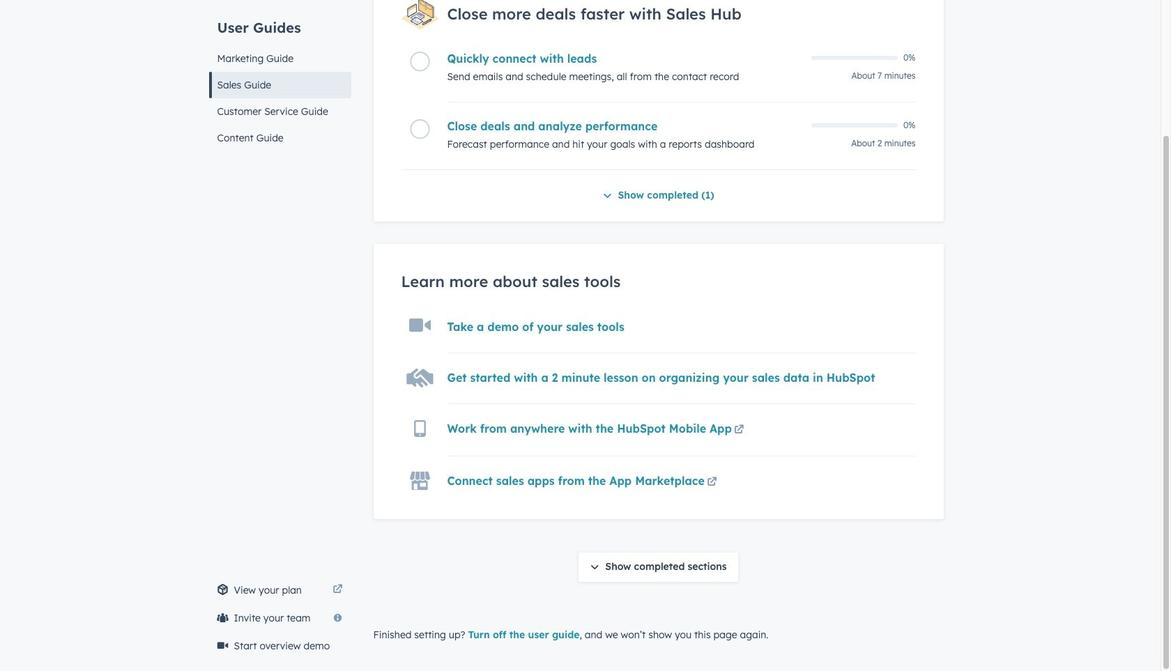 Task type: vqa. For each thing, say whether or not it's contained in the screenshot.
banner
no



Task type: locate. For each thing, give the bounding box(es) containing it.
link opens in a new window image
[[735, 423, 745, 439], [708, 475, 717, 492], [708, 478, 717, 488], [333, 582, 343, 599]]

link opens in a new window image
[[735, 425, 745, 436], [333, 585, 343, 596]]

1 horizontal spatial link opens in a new window image
[[735, 425, 745, 436]]

1 vertical spatial link opens in a new window image
[[333, 585, 343, 596]]



Task type: describe. For each thing, give the bounding box(es) containing it.
0 vertical spatial link opens in a new window image
[[735, 425, 745, 436]]

0 horizontal spatial link opens in a new window image
[[333, 585, 343, 596]]

user guides element
[[209, 0, 351, 151]]



